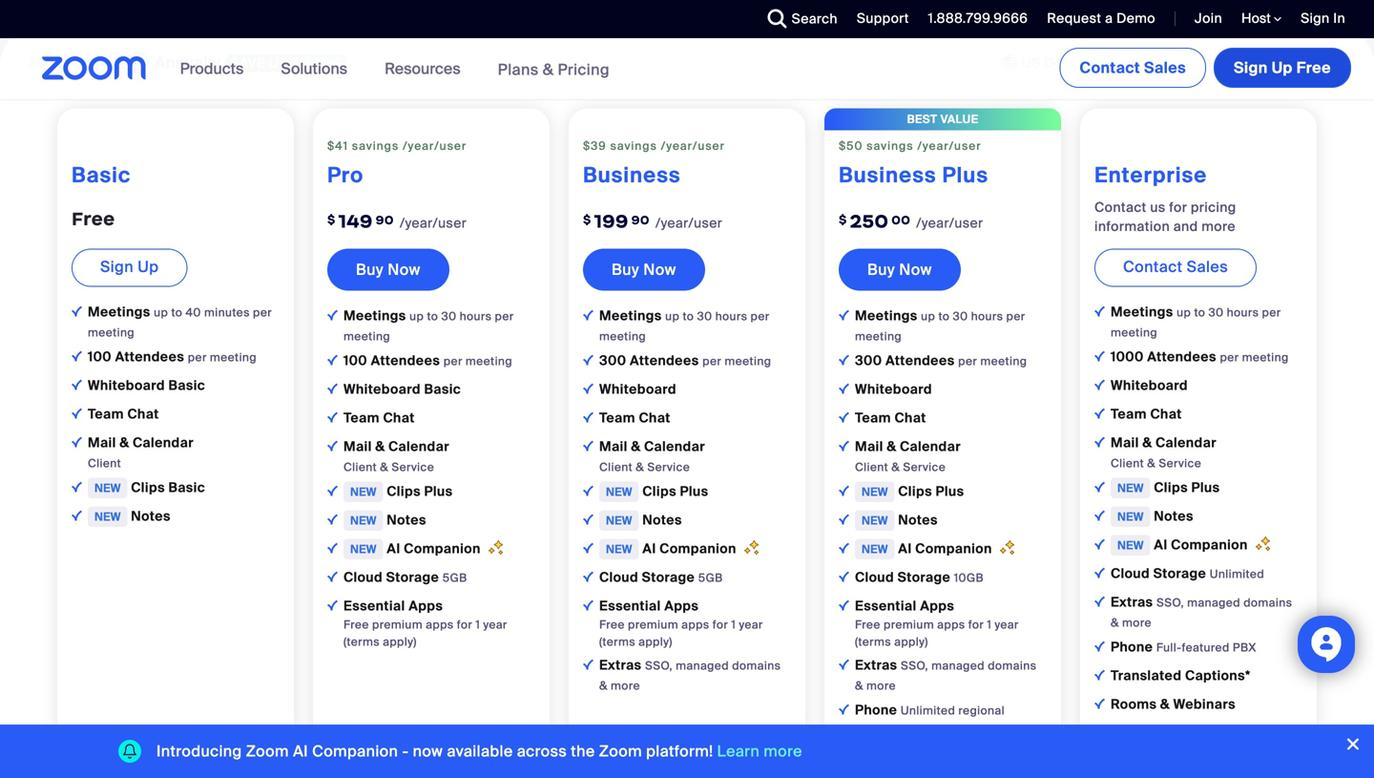 Task type: vqa. For each thing, say whether or not it's contained in the screenshot.


Task type: describe. For each thing, give the bounding box(es) containing it.
2 zoom from the left
[[599, 741, 643, 761]]

sign for sign up free
[[1235, 58, 1269, 78]]

sign up
[[100, 257, 159, 277]]

outer image
[[1003, 55, 1019, 71]]

search button
[[754, 0, 843, 38]]

pro
[[328, 162, 364, 189]]

essential for business
[[600, 597, 661, 615]]

pricing
[[1192, 198, 1237, 216]]

client inside mail & calendar client
[[88, 456, 121, 471]]

1 tab from the left
[[145, 0, 260, 7]]

clips for the bottom contact sales link
[[1155, 479, 1189, 496]]

buy for pro
[[356, 260, 384, 280]]

meetings for the bottom contact sales link
[[1111, 303, 1177, 321]]

300 attendees per meeting for cloud storage 5gb
[[600, 352, 772, 369]]

full-
[[1157, 640, 1183, 655]]

the
[[571, 741, 595, 761]]

whiteboard basic for up
[[88, 377, 205, 394]]

product information navigation
[[166, 38, 624, 101]]

per inside up to 40 minutes per meeting
[[253, 305, 272, 320]]

include image for 300
[[839, 310, 850, 320]]

save
[[231, 54, 266, 72]]

regional
[[959, 703, 1005, 718]]

enterprise contact us for pricing information and more
[[1095, 162, 1237, 235]]

companion for buy now link related to pro
[[404, 540, 481, 557]]

zoom logo image
[[42, 56, 147, 80]]

$250 per year per user element
[[839, 196, 1047, 239]]

join
[[1195, 10, 1223, 27]]

new inside new clips basic
[[95, 481, 121, 495]]

team chat for buy now link related to business
[[600, 409, 671, 427]]

products button
[[180, 38, 252, 99]]

cloud storage 10gb
[[856, 568, 984, 586]]

captions*
[[1186, 667, 1251, 684]]

calendar for buy now link related to business
[[645, 438, 706, 455]]

-
[[402, 741, 409, 761]]

storage for buy now link related to business
[[642, 568, 695, 586]]

savings for business
[[611, 138, 658, 153]]

$ 250 00 /year/user
[[839, 209, 984, 233]]

2 horizontal spatial managed
[[1188, 595, 1241, 610]]

annually
[[155, 53, 221, 73]]

savings for pro
[[352, 138, 399, 153]]

3 premium from the left
[[884, 617, 935, 632]]

90 for pro
[[376, 212, 394, 228]]

information
[[1095, 218, 1171, 235]]

$50 savings /year/user business plus
[[839, 138, 989, 189]]

attendees for buy now link related to pro
[[371, 352, 440, 369]]

3 apps from the left
[[921, 597, 955, 615]]

buy now link for business
[[583, 249, 705, 291]]

$39
[[583, 138, 607, 153]]

a
[[1106, 10, 1114, 27]]

40
[[186, 305, 201, 320]]

1 vertical spatial contact sales link
[[1095, 249, 1258, 287]]

request a demo
[[1048, 10, 1156, 27]]

3 (terms from the left
[[856, 634, 892, 649]]

featured
[[1183, 640, 1230, 655]]

to for the bottom contact sales link
[[1195, 305, 1206, 320]]

(terms for pro
[[344, 634, 380, 649]]

year for pro
[[483, 617, 508, 632]]

service for buy now link related to pro
[[392, 460, 435, 474]]

sso, managed domains & more for cloud storage 5gb
[[600, 658, 781, 693]]

from
[[1181, 54, 1213, 72]]

00
[[892, 212, 911, 228]]

3 buy now link from the left
[[839, 249, 961, 291]]

contact inside 'meetings' navigation
[[1080, 58, 1141, 78]]

meetings for buy now link related to business
[[600, 307, 666, 324]]

whiteboard basic for now
[[344, 380, 461, 398]]

workspace reservation*
[[1111, 724, 1274, 742]]

host button
[[1242, 10, 1282, 28]]

apps for pro
[[426, 617, 454, 632]]

products
[[180, 59, 244, 79]]

and
[[1174, 218, 1199, 235]]

to for buy now link related to business
[[683, 309, 694, 324]]

request
[[1048, 10, 1102, 27]]

calendar for buy now link related to pro
[[389, 438, 450, 455]]

300 for cloud storage 10gb
[[856, 352, 883, 369]]

value
[[941, 112, 979, 126]]

sign up free button
[[1215, 48, 1352, 88]]

contact sales inside 'meetings' navigation
[[1080, 58, 1187, 78]]

new clips plus for buy now link related to business
[[606, 483, 709, 500]]

minutes
[[204, 305, 250, 320]]

include image for 100
[[328, 310, 338, 320]]

translated captions*
[[1111, 667, 1251, 684]]

300 for cloud storage 5gb
[[600, 352, 627, 369]]

1 zoom from the left
[[246, 741, 289, 761]]

/year/user inside $ 250 00 /year/user
[[917, 214, 984, 232]]

resources
[[385, 59, 461, 79]]

3 buy from the left
[[868, 260, 896, 280]]

up to 30 hours per meeting for the bottom contact sales link
[[1111, 305, 1282, 340]]

up for buy now link related to pro
[[410, 309, 424, 324]]

3 1 from the left
[[988, 617, 992, 632]]

$ for business plus
[[839, 212, 848, 227]]

managed for cloud storage 5gb
[[676, 658, 729, 673]]

demo
[[1117, 10, 1156, 27]]

now for business
[[644, 260, 677, 280]]

up to 30 hours per meeting for buy now link related to business
[[600, 309, 770, 344]]

$41
[[328, 138, 348, 153]]

rooms & webinars
[[1111, 695, 1236, 713]]

/year/user inside $ 199 90 /year/user
[[656, 214, 723, 232]]

introducing zoom ai companion - now available across the zoom platform! learn more
[[157, 741, 803, 761]]

service for buy now link related to business
[[648, 460, 690, 474]]

1000
[[1111, 348, 1145, 366]]

reservation*
[[1189, 724, 1274, 742]]

1.888.799.9666
[[929, 10, 1029, 27]]

3 essential apps free premium apps for 1 year (terms apply) from the left
[[856, 597, 1019, 649]]

business for business
[[583, 162, 681, 189]]

monthly
[[29, 53, 90, 73]]

100 attendees per meeting for up
[[88, 348, 257, 366]]

phone for phone full-featured pbx
[[1111, 638, 1154, 656]]

/year/user inside $39 savings /year/user business
[[661, 138, 726, 153]]

enterprise
[[1095, 162, 1208, 189]]

sso, managed domains & more for cloud storage 10gb
[[856, 658, 1037, 693]]

up for buy now link related to business
[[666, 309, 680, 324]]

whiteboard for cloud storage unlimited
[[1111, 377, 1189, 394]]

plus for the bottom contact sales link
[[1192, 479, 1221, 496]]

2 vertical spatial contact
[[1124, 257, 1183, 277]]

available
[[447, 741, 513, 761]]

$ 199 90 /year/user
[[583, 209, 723, 233]]

3 now from the left
[[900, 260, 933, 280]]

new clips basic
[[95, 479, 205, 496]]

buy now for pro
[[356, 260, 421, 280]]

introducing
[[157, 741, 242, 761]]

mail & calendar client
[[88, 434, 194, 471]]

phone unlimited regional
[[856, 701, 1005, 719]]

premium for pro
[[372, 617, 423, 632]]

up for sign up 'link'
[[154, 305, 168, 320]]

10gb
[[955, 570, 984, 585]]

$50
[[839, 138, 864, 153]]

companion for the bottom contact sales link
[[1172, 536, 1249, 554]]

90 for business
[[632, 212, 650, 228]]

clips for buy now link related to pro
[[387, 483, 421, 500]]

up for the bottom contact sales link
[[1177, 305, 1192, 320]]

plans & pricing
[[498, 59, 610, 79]]

sign for sign up
[[100, 257, 134, 277]]

apps for business
[[682, 617, 710, 632]]

include image for 1000
[[1095, 306, 1106, 316]]

free inside button
[[1297, 58, 1332, 78]]

learn
[[718, 741, 760, 761]]

3 apps from the left
[[938, 617, 966, 632]]

resources button
[[385, 38, 469, 99]]

up for sign up free
[[1273, 58, 1293, 78]]

solutions button
[[281, 38, 356, 99]]

rooms
[[1111, 695, 1158, 713]]

199
[[595, 209, 629, 233]]

pricing
[[558, 59, 610, 79]]

meetings navigation
[[1056, 38, 1356, 92]]

3 year from the left
[[995, 617, 1019, 632]]

in
[[1334, 10, 1346, 27]]

call from
[[1152, 54, 1213, 72]]

team chat for sign up 'link'
[[88, 405, 159, 423]]

$ 149 90 /year/user
[[328, 209, 467, 233]]

calendar for the bottom contact sales link
[[1156, 434, 1217, 451]]

up for sign up
[[138, 257, 159, 277]]

tabs of zoom services tab list
[[145, 0, 1230, 7]]



Task type: locate. For each thing, give the bounding box(es) containing it.
team chat for buy now link related to pro
[[344, 409, 415, 427]]

2 horizontal spatial sso,
[[1157, 595, 1185, 610]]

sso, up phone unlimited regional
[[901, 658, 929, 673]]

sign in link
[[1287, 0, 1356, 38], [1302, 10, 1346, 27]]

service for the bottom contact sales link
[[1159, 456, 1202, 471]]

buy now link down $ 149 90 /year/user
[[328, 249, 449, 291]]

domains up pbx
[[1244, 595, 1293, 610]]

calendar inside mail & calendar client
[[133, 434, 194, 451]]

savings inside $50 savings /year/user business plus
[[867, 138, 914, 153]]

1 savings from the left
[[352, 138, 399, 153]]

0 horizontal spatial cloud storage 5gb
[[344, 568, 467, 586]]

1 buy now link from the left
[[328, 249, 449, 291]]

managed for cloud storage 10gb
[[932, 658, 985, 673]]

us
[[1151, 198, 1166, 216]]

ok image
[[72, 351, 82, 361], [1095, 351, 1106, 361], [72, 379, 82, 390], [1095, 379, 1106, 390], [839, 383, 850, 394], [72, 408, 82, 419], [328, 412, 338, 422], [839, 412, 850, 422], [583, 441, 594, 451], [1095, 482, 1106, 492], [328, 485, 338, 496], [839, 485, 850, 496], [1095, 510, 1106, 521], [583, 543, 594, 553], [839, 543, 850, 553], [1095, 568, 1106, 578], [328, 571, 338, 582], [583, 571, 594, 582], [839, 571, 850, 582], [583, 659, 594, 670], [1095, 670, 1106, 680]]

2 now from the left
[[644, 260, 677, 280]]

0 horizontal spatial sso,
[[645, 658, 673, 673]]

1 horizontal spatial extras
[[856, 656, 901, 674]]

new clips plus
[[1118, 479, 1221, 496], [350, 483, 453, 500], [606, 483, 709, 500], [862, 483, 965, 500]]

0 vertical spatial contact sales
[[1080, 58, 1187, 78]]

up to 40 minutes per meeting
[[88, 305, 272, 340]]

2 (terms from the left
[[600, 634, 636, 649]]

meeting inside 1000 attendees per meeting
[[1243, 350, 1290, 365]]

buy
[[356, 260, 384, 280], [612, 260, 640, 280], [868, 260, 896, 280]]

149
[[339, 209, 373, 233]]

90 right 199
[[632, 212, 650, 228]]

1 for business
[[732, 617, 736, 632]]

2 apps from the left
[[665, 597, 699, 615]]

zoom right introducing at the bottom left
[[246, 741, 289, 761]]

include image
[[72, 306, 82, 316], [583, 310, 594, 320], [328, 600, 338, 610], [583, 600, 594, 610]]

up inside button
[[1273, 58, 1293, 78]]

sign up free
[[1235, 58, 1332, 78]]

$ left 250
[[839, 212, 848, 227]]

0 horizontal spatial essential apps free premium apps for 1 year (terms apply)
[[344, 597, 508, 649]]

2 90 from the left
[[632, 212, 650, 228]]

1 vertical spatial contact
[[1095, 198, 1147, 216]]

2 horizontal spatial buy now link
[[839, 249, 961, 291]]

free
[[1297, 58, 1332, 78], [72, 207, 115, 230], [344, 617, 369, 632], [600, 617, 625, 632], [856, 617, 881, 632]]

0 horizontal spatial sso, managed domains & more
[[600, 658, 781, 693]]

1 horizontal spatial now
[[644, 260, 677, 280]]

1 essential from the left
[[344, 597, 405, 615]]

2 1 from the left
[[732, 617, 736, 632]]

0 horizontal spatial savings
[[352, 138, 399, 153]]

300
[[600, 352, 627, 369], [856, 352, 883, 369]]

1 apply) from the left
[[383, 634, 417, 649]]

$41 savings /year/user pro
[[328, 138, 467, 189]]

1000 attendees per meeting
[[1111, 348, 1290, 366]]

savings inside $39 savings /year/user business
[[611, 138, 658, 153]]

hours
[[1228, 305, 1260, 320], [460, 309, 492, 324], [716, 309, 748, 324], [972, 309, 1004, 324]]

3 tab from the left
[[436, 0, 658, 7]]

1 horizontal spatial savings
[[611, 138, 658, 153]]

100 attendees per meeting for now
[[344, 352, 513, 369]]

sales down and
[[1187, 257, 1229, 277]]

meetings for buy now link related to pro
[[344, 307, 410, 324]]

tab up demo
[[1060, 0, 1230, 7]]

2 vertical spatial sign
[[100, 257, 134, 277]]

apply) for pro
[[383, 634, 417, 649]]

new ai companion
[[1118, 536, 1252, 554], [350, 540, 484, 557], [606, 540, 740, 557], [862, 540, 996, 557]]

essential apps free premium apps for 1 year (terms apply) for business
[[600, 597, 764, 649]]

1 horizontal spatial zoom
[[599, 741, 643, 761]]

2 buy from the left
[[612, 260, 640, 280]]

1 1 from the left
[[476, 617, 480, 632]]

now down $ 250 00 /year/user on the right
[[900, 260, 933, 280]]

mail inside mail & calendar client
[[88, 434, 116, 451]]

1 vertical spatial sales
[[1187, 257, 1229, 277]]

0 horizontal spatial phone
[[856, 701, 898, 719]]

2 horizontal spatial premium
[[884, 617, 935, 632]]

business
[[583, 162, 681, 189], [839, 162, 937, 189]]

2 horizontal spatial essential apps free premium apps for 1 year (terms apply)
[[856, 597, 1019, 649]]

3 savings from the left
[[867, 138, 914, 153]]

90 inside $ 149 90 /year/user
[[376, 212, 394, 228]]

business inside $39 savings /year/user business
[[583, 162, 681, 189]]

business for business plus
[[839, 162, 937, 189]]

30
[[1209, 305, 1224, 320], [442, 309, 457, 324], [698, 309, 713, 324], [953, 309, 969, 324]]

across
[[517, 741, 567, 761]]

companion for buy now link related to business
[[660, 540, 737, 557]]

essential apps free premium apps for 1 year (terms apply) for pro
[[344, 597, 508, 649]]

contact inside enterprise contact us for pricing information and more
[[1095, 198, 1147, 216]]

new clips plus for buy now link related to pro
[[350, 483, 453, 500]]

sso, managed domains & more up platform!
[[600, 658, 781, 693]]

2 horizontal spatial sign
[[1302, 10, 1331, 27]]

up up up to 40 minutes per meeting
[[138, 257, 159, 277]]

5gb for pro
[[443, 570, 467, 585]]

1 horizontal spatial buy now link
[[583, 249, 705, 291]]

attendees for the bottom contact sales link
[[1148, 348, 1217, 366]]

(terms for business
[[600, 634, 636, 649]]

2 essential apps free premium apps for 1 year (terms apply) from the left
[[600, 597, 764, 649]]

1 horizontal spatial essential apps free premium apps for 1 year (terms apply)
[[600, 597, 764, 649]]

now
[[388, 260, 421, 280], [644, 260, 677, 280], [900, 260, 933, 280]]

0 vertical spatial contact sales link
[[1060, 48, 1207, 88]]

1 horizontal spatial sign
[[1235, 58, 1269, 78]]

5 tab from the left
[[840, 0, 1037, 7]]

calendar
[[133, 434, 194, 451], [1156, 434, 1217, 451], [389, 438, 450, 455], [645, 438, 706, 455], [900, 438, 961, 455]]

essential
[[344, 597, 405, 615], [600, 597, 661, 615], [856, 597, 917, 615]]

1 horizontal spatial sso, managed domains & more
[[856, 658, 1037, 693]]

plus for buy now link related to pro
[[424, 483, 453, 500]]

phone full-featured pbx
[[1111, 638, 1257, 656]]

$ for business
[[583, 212, 592, 227]]

now
[[413, 741, 443, 761]]

1 (terms from the left
[[344, 634, 380, 649]]

3 apply) from the left
[[895, 634, 929, 649]]

0 vertical spatial phone
[[1111, 638, 1154, 656]]

0 horizontal spatial now
[[388, 260, 421, 280]]

apps
[[409, 597, 443, 615], [665, 597, 699, 615], [921, 597, 955, 615]]

/year/user up the $149.90 per year per user element
[[403, 138, 467, 153]]

2 horizontal spatial buy now
[[868, 260, 933, 280]]

1 horizontal spatial 300
[[856, 352, 883, 369]]

$ inside $ 250 00 /year/user
[[839, 212, 848, 227]]

90 inside $ 199 90 /year/user
[[632, 212, 650, 228]]

companion
[[1172, 536, 1249, 554], [404, 540, 481, 557], [660, 540, 737, 557], [916, 540, 993, 557], [312, 741, 398, 761]]

meeting inside up to 40 minutes per meeting
[[88, 325, 135, 340]]

2 horizontal spatial buy
[[868, 260, 896, 280]]

call
[[1152, 54, 1178, 72]]

1 5gb from the left
[[443, 570, 467, 585]]

0 horizontal spatial 5gb
[[443, 570, 467, 585]]

1 essential apps free premium apps for 1 year (terms apply) from the left
[[344, 597, 508, 649]]

cloud
[[1111, 565, 1151, 582], [344, 568, 383, 586], [600, 568, 639, 586], [856, 568, 895, 586]]

100 attendees per meeting
[[88, 348, 257, 366], [344, 352, 513, 369]]

buy now down $ 199 90 /year/user
[[612, 260, 677, 280]]

sso, managed domains & more up phone unlimited regional
[[856, 658, 1037, 693]]

cloud storage unlimited
[[1111, 565, 1265, 582]]

1 horizontal spatial premium
[[628, 617, 679, 632]]

/year/user down best value at top right
[[918, 138, 982, 153]]

unlimited inside cloud storage unlimited
[[1210, 567, 1265, 581]]

2 buy now link from the left
[[583, 249, 705, 291]]

sign up up to 40 minutes per meeting
[[100, 257, 134, 277]]

1 horizontal spatial sso,
[[901, 658, 929, 673]]

2 horizontal spatial sso, managed domains & more
[[1111, 595, 1293, 630]]

2 horizontal spatial savings
[[867, 138, 914, 153]]

0 horizontal spatial $
[[328, 212, 336, 227]]

annually save up to 21%
[[155, 53, 341, 73]]

learn more link
[[718, 741, 803, 761]]

buy down 250
[[868, 260, 896, 280]]

savings
[[352, 138, 399, 153], [611, 138, 658, 153], [867, 138, 914, 153]]

$ left 149 on the top left of page
[[328, 212, 336, 227]]

2 horizontal spatial essential
[[856, 597, 917, 615]]

include image
[[1095, 306, 1106, 316], [328, 310, 338, 320], [839, 310, 850, 320], [839, 600, 850, 610]]

cloud storage 5gb for pro
[[344, 568, 467, 586]]

1 apps from the left
[[426, 617, 454, 632]]

attendees for buy now link related to business
[[630, 352, 699, 369]]

buy now down $ 149 90 /year/user
[[356, 260, 421, 280]]

platform!
[[647, 741, 714, 761]]

$39 savings /year/user business
[[583, 138, 726, 189]]

unlimited inside phone unlimited regional
[[901, 703, 956, 718]]

sso, managed domains & more up featured
[[1111, 595, 1293, 630]]

tab up plans & pricing
[[436, 0, 658, 7]]

/year/user right 00
[[917, 214, 984, 232]]

zoom right the
[[599, 741, 643, 761]]

2 horizontal spatial apps
[[938, 617, 966, 632]]

clips for buy now link related to business
[[643, 483, 677, 500]]

sso,
[[1157, 595, 1185, 610], [645, 658, 673, 673], [901, 658, 929, 673]]

ok image
[[328, 355, 338, 365], [583, 355, 594, 365], [839, 355, 850, 365], [328, 383, 338, 394], [583, 383, 594, 394], [1095, 408, 1106, 419], [583, 412, 594, 422], [72, 437, 82, 447], [1095, 437, 1106, 447], [328, 441, 338, 451], [839, 441, 850, 451], [72, 482, 82, 492], [583, 485, 594, 496], [72, 510, 82, 521], [328, 514, 338, 525], [583, 514, 594, 525], [839, 514, 850, 525], [1095, 539, 1106, 549], [328, 543, 338, 553], [1095, 596, 1106, 607], [1095, 641, 1106, 652], [839, 659, 850, 670], [1095, 698, 1106, 709], [839, 704, 850, 715]]

& inside mail & calendar client
[[120, 434, 129, 451]]

2 300 from the left
[[856, 352, 883, 369]]

0 vertical spatial sign
[[1302, 10, 1331, 27]]

service
[[1159, 456, 1202, 471], [392, 460, 435, 474], [648, 460, 690, 474], [904, 460, 946, 474]]

clips for sign up 'link'
[[131, 479, 165, 496]]

$ inside $ 149 90 /year/user
[[328, 212, 336, 227]]

1 horizontal spatial business
[[839, 162, 937, 189]]

sso, up platform!
[[645, 658, 673, 673]]

attendees
[[115, 348, 184, 366], [1148, 348, 1217, 366], [371, 352, 440, 369], [630, 352, 699, 369], [886, 352, 955, 369]]

tab up search
[[681, 0, 817, 7]]

0 horizontal spatial 90
[[376, 212, 394, 228]]

phone
[[1111, 638, 1154, 656], [856, 701, 898, 719]]

up inside 'link'
[[138, 257, 159, 277]]

0 horizontal spatial domains
[[733, 658, 781, 673]]

contact sales down demo
[[1080, 58, 1187, 78]]

1 cloud storage 5gb from the left
[[344, 568, 467, 586]]

apply) for business
[[639, 634, 673, 649]]

zoom
[[246, 741, 289, 761], [599, 741, 643, 761]]

unlimited left the regional at the bottom of the page
[[901, 703, 956, 718]]

unlimited up pbx
[[1210, 567, 1265, 581]]

0 vertical spatial sales
[[1145, 58, 1187, 78]]

sign down host
[[1235, 58, 1269, 78]]

/year/user inside $ 149 90 /year/user
[[400, 214, 467, 232]]

0 vertical spatial contact
[[1080, 58, 1141, 78]]

savings right $39 on the top of the page
[[611, 138, 658, 153]]

domains for cloud storage 5gb
[[733, 658, 781, 673]]

100 for sign up
[[88, 348, 112, 366]]

up
[[1273, 58, 1293, 78], [138, 257, 159, 277]]

0 vertical spatial up
[[1273, 58, 1293, 78]]

1 300 attendees per meeting from the left
[[600, 352, 772, 369]]

best value
[[908, 112, 979, 126]]

1 horizontal spatial 5gb
[[699, 570, 723, 585]]

join link
[[1181, 0, 1228, 38], [1195, 10, 1223, 27]]

0 horizontal spatial 100
[[88, 348, 112, 366]]

(terms
[[344, 634, 380, 649], [600, 634, 636, 649], [856, 634, 892, 649]]

$ inside $ 199 90 /year/user
[[583, 212, 592, 227]]

2 horizontal spatial (terms
[[856, 634, 892, 649]]

1 horizontal spatial domains
[[988, 658, 1037, 673]]

1 horizontal spatial apply)
[[639, 634, 673, 649]]

0 horizontal spatial premium
[[372, 617, 423, 632]]

buy down 199
[[612, 260, 640, 280]]

ai
[[1155, 536, 1168, 554], [387, 540, 401, 557], [643, 540, 657, 557], [899, 540, 912, 557], [293, 741, 308, 761]]

90
[[376, 212, 394, 228], [632, 212, 650, 228]]

1 vertical spatial phone
[[856, 701, 898, 719]]

1 horizontal spatial apps
[[682, 617, 710, 632]]

2 horizontal spatial year
[[995, 617, 1019, 632]]

2 horizontal spatial $
[[839, 212, 848, 227]]

0 horizontal spatial 300
[[600, 352, 627, 369]]

1 horizontal spatial essential
[[600, 597, 661, 615]]

0 horizontal spatial year
[[483, 617, 508, 632]]

for inside enterprise contact us for pricing information and more
[[1170, 198, 1188, 216]]

savings right $50 on the top of page
[[867, 138, 914, 153]]

more
[[1202, 218, 1236, 235], [1123, 615, 1152, 630], [611, 678, 641, 693], [867, 678, 896, 693], [764, 741, 803, 761]]

to inside annually save up to 21%
[[292, 54, 310, 72]]

5gb for business
[[699, 570, 723, 585]]

4 tab from the left
[[681, 0, 817, 7]]

contact sales down and
[[1124, 257, 1229, 277]]

1 horizontal spatial 100
[[344, 352, 368, 369]]

1 90 from the left
[[376, 212, 394, 228]]

whiteboard for cloud storage 10gb
[[856, 380, 933, 398]]

workspace
[[1111, 724, 1185, 742]]

1 horizontal spatial unlimited
[[1210, 567, 1265, 581]]

basic
[[72, 162, 131, 189], [169, 377, 205, 394], [424, 380, 461, 398], [169, 479, 205, 496]]

&
[[543, 59, 554, 79], [120, 434, 129, 451], [1143, 434, 1153, 451], [376, 438, 385, 455], [631, 438, 641, 455], [887, 438, 897, 455], [1148, 456, 1156, 471], [380, 460, 389, 474], [636, 460, 645, 474], [892, 460, 900, 474], [1111, 615, 1120, 630], [600, 678, 608, 693], [856, 678, 864, 693], [1161, 695, 1171, 713]]

0 horizontal spatial whiteboard basic
[[88, 377, 205, 394]]

1 horizontal spatial up
[[1273, 58, 1293, 78]]

tab up 1.888.799.9666
[[840, 0, 1037, 7]]

more inside enterprise contact us for pricing information and more
[[1202, 218, 1236, 235]]

to inside up to 40 minutes per meeting
[[171, 305, 183, 320]]

notes
[[131, 507, 171, 525], [1155, 507, 1194, 525], [387, 511, 427, 529], [643, 511, 682, 529], [899, 511, 938, 529]]

phone for phone unlimited regional
[[856, 701, 898, 719]]

buy now down 00
[[868, 260, 933, 280]]

2 year from the left
[[739, 617, 764, 632]]

buy now link down 00
[[839, 249, 961, 291]]

search
[[792, 10, 838, 28]]

/year/user inside $41 savings /year/user pro
[[403, 138, 467, 153]]

translated
[[1111, 667, 1183, 684]]

3 buy now from the left
[[868, 260, 933, 280]]

0 horizontal spatial business
[[583, 162, 681, 189]]

savings inside $41 savings /year/user pro
[[352, 138, 399, 153]]

up inside up to 40 minutes per meeting
[[154, 305, 168, 320]]

contact down information
[[1124, 257, 1183, 277]]

/year/user up $199.90 per year per user element
[[661, 138, 726, 153]]

0 horizontal spatial unlimited
[[901, 703, 956, 718]]

1 horizontal spatial whiteboard basic
[[344, 380, 461, 398]]

0 horizontal spatial managed
[[676, 658, 729, 673]]

1 horizontal spatial (terms
[[600, 634, 636, 649]]

tab up 21%
[[283, 0, 413, 7]]

up inside annually save up to 21%
[[269, 54, 288, 72]]

meetings for sign up 'link'
[[88, 303, 154, 321]]

business down $39 on the top of the page
[[583, 162, 681, 189]]

year for business
[[739, 617, 764, 632]]

1 apps from the left
[[409, 597, 443, 615]]

calendar for sign up 'link'
[[133, 434, 194, 451]]

2 cloud storage 5gb from the left
[[600, 568, 723, 586]]

sign left in
[[1302, 10, 1331, 27]]

sso, for cloud storage 10gb
[[901, 658, 929, 673]]

0 horizontal spatial buy
[[356, 260, 384, 280]]

client
[[88, 456, 121, 471], [1111, 456, 1145, 471], [344, 460, 377, 474], [600, 460, 633, 474], [856, 460, 889, 474]]

solutions
[[281, 59, 348, 79]]

1 horizontal spatial $
[[583, 212, 592, 227]]

$ left 199
[[583, 212, 592, 227]]

per inside 1000 attendees per meeting
[[1221, 350, 1240, 365]]

contact
[[1080, 58, 1141, 78], [1095, 198, 1147, 216], [1124, 257, 1183, 277]]

5gb
[[443, 570, 467, 585], [699, 570, 723, 585]]

1 horizontal spatial phone
[[1111, 638, 1154, 656]]

2 premium from the left
[[628, 617, 679, 632]]

managed down cloud storage unlimited
[[1188, 595, 1241, 610]]

contact sales link down demo
[[1060, 48, 1207, 88]]

1 vertical spatial contact sales
[[1124, 257, 1229, 277]]

buy now link down $ 199 90 /year/user
[[583, 249, 705, 291]]

banner
[[19, 38, 1356, 101]]

chat
[[127, 405, 159, 423], [1151, 405, 1183, 423], [383, 409, 415, 427], [639, 409, 671, 427], [895, 409, 927, 427]]

sales inside 'meetings' navigation
[[1145, 58, 1187, 78]]

/year/user down $39 savings /year/user business on the top of page
[[656, 214, 723, 232]]

sso, managed domains & more
[[1111, 595, 1293, 630], [600, 658, 781, 693], [856, 658, 1037, 693]]

1 buy now from the left
[[356, 260, 421, 280]]

now down $ 199 90 /year/user
[[644, 260, 677, 280]]

2 horizontal spatial domains
[[1244, 595, 1293, 610]]

/year/user down $41 savings /year/user pro
[[400, 214, 467, 232]]

up down the host dropdown button on the right of page
[[1273, 58, 1293, 78]]

1 horizontal spatial cloud storage 5gb
[[600, 568, 723, 586]]

0 horizontal spatial 300 attendees per meeting
[[600, 352, 772, 369]]

2 300 attendees per meeting from the left
[[856, 352, 1028, 369]]

now for pro
[[388, 260, 421, 280]]

extras for cloud storage 5gb
[[600, 656, 645, 674]]

& inside product information navigation
[[543, 59, 554, 79]]

sso, down cloud storage unlimited
[[1157, 595, 1185, 610]]

contact sales link down and
[[1095, 249, 1258, 287]]

2 apps from the left
[[682, 617, 710, 632]]

domains for cloud storage 10gb
[[988, 658, 1037, 673]]

2 apply) from the left
[[639, 634, 673, 649]]

meetings
[[88, 303, 154, 321], [1111, 303, 1177, 321], [344, 307, 410, 324], [600, 307, 666, 324], [856, 307, 922, 324]]

1 vertical spatial unlimited
[[901, 703, 956, 718]]

0 vertical spatial unlimited
[[1210, 567, 1265, 581]]

sign inside button
[[1235, 58, 1269, 78]]

cloud storage 5gb for business
[[600, 568, 723, 586]]

1 premium from the left
[[372, 617, 423, 632]]

1 horizontal spatial 300 attendees per meeting
[[856, 352, 1028, 369]]

2 business from the left
[[839, 162, 937, 189]]

mail & calendar client & service
[[1111, 434, 1217, 471], [344, 438, 450, 474], [600, 438, 706, 474], [856, 438, 961, 474]]

buy down 149 on the top left of page
[[356, 260, 384, 280]]

managed up platform!
[[676, 658, 729, 673]]

250
[[850, 209, 889, 233]]

domains up learn more link
[[733, 658, 781, 673]]

contact down a
[[1080, 58, 1141, 78]]

1 300 from the left
[[600, 352, 627, 369]]

apply)
[[383, 634, 417, 649], [639, 634, 673, 649], [895, 634, 929, 649]]

savings right '$41'
[[352, 138, 399, 153]]

2 essential from the left
[[600, 597, 661, 615]]

domains up the regional at the bottom of the page
[[988, 658, 1037, 673]]

2 $ from the left
[[583, 212, 592, 227]]

/year/user
[[403, 138, 467, 153], [661, 138, 726, 153], [918, 138, 982, 153], [400, 214, 467, 232], [656, 214, 723, 232], [917, 214, 984, 232]]

$149.90 per year per user element
[[328, 196, 536, 239]]

sales down demo
[[1145, 58, 1187, 78]]

request a demo link
[[1033, 0, 1161, 38], [1048, 10, 1156, 27]]

6 tab from the left
[[1060, 0, 1230, 7]]

1 horizontal spatial apps
[[665, 597, 699, 615]]

1 buy from the left
[[356, 260, 384, 280]]

plans
[[498, 59, 539, 79]]

1 now from the left
[[388, 260, 421, 280]]

0 horizontal spatial up
[[138, 257, 159, 277]]

2 5gb from the left
[[699, 570, 723, 585]]

1 horizontal spatial buy now
[[612, 260, 677, 280]]

best
[[908, 112, 938, 126]]

business up 00
[[839, 162, 937, 189]]

tab
[[145, 0, 260, 7], [283, 0, 413, 7], [436, 0, 658, 7], [681, 0, 817, 7], [840, 0, 1037, 7], [1060, 0, 1230, 7]]

sign in
[[1302, 10, 1346, 27]]

1
[[476, 617, 480, 632], [732, 617, 736, 632], [988, 617, 992, 632]]

0 horizontal spatial extras
[[600, 656, 645, 674]]

$ for pro
[[328, 212, 336, 227]]

clips
[[131, 479, 165, 496], [1155, 479, 1189, 496], [387, 483, 421, 500], [643, 483, 677, 500], [899, 483, 933, 500]]

savings for business plus
[[867, 138, 914, 153]]

2 horizontal spatial extras
[[1111, 593, 1157, 611]]

essential for pro
[[344, 597, 405, 615]]

whiteboard for cloud storage 5gb
[[600, 380, 677, 398]]

new notes
[[95, 507, 171, 525], [1118, 507, 1194, 525], [350, 511, 427, 529], [606, 511, 682, 529], [862, 511, 938, 529]]

buy for business
[[612, 260, 640, 280]]

unlimited
[[1210, 567, 1265, 581], [901, 703, 956, 718]]

1 vertical spatial sign
[[1235, 58, 1269, 78]]

1 horizontal spatial 90
[[632, 212, 650, 228]]

support
[[857, 10, 910, 27]]

webinars
[[1174, 695, 1236, 713]]

0 horizontal spatial apps
[[409, 597, 443, 615]]

0 horizontal spatial essential
[[344, 597, 405, 615]]

1 business from the left
[[583, 162, 681, 189]]

pbx
[[1234, 640, 1257, 655]]

contact sales link inside 'meetings' navigation
[[1060, 48, 1207, 88]]

1 horizontal spatial buy
[[612, 260, 640, 280]]

sign for sign in
[[1302, 10, 1331, 27]]

up to 30 hours per meeting for buy now link related to pro
[[344, 309, 514, 344]]

tab up the annually
[[145, 0, 260, 7]]

host
[[1242, 10, 1275, 27]]

0 horizontal spatial apply)
[[383, 634, 417, 649]]

team chat
[[88, 405, 159, 423], [1111, 405, 1183, 423], [344, 409, 415, 427], [600, 409, 671, 427], [856, 409, 927, 427]]

3 $ from the left
[[839, 212, 848, 227]]

1 year from the left
[[483, 617, 508, 632]]

1.888.799.9666 button
[[914, 0, 1033, 38], [929, 10, 1029, 27]]

contact up information
[[1095, 198, 1147, 216]]

1 for pro
[[476, 617, 480, 632]]

plus inside $50 savings /year/user business plus
[[943, 162, 989, 189]]

2 buy now from the left
[[612, 260, 677, 280]]

1 horizontal spatial managed
[[932, 658, 985, 673]]

100 for buy now
[[344, 352, 368, 369]]

0 horizontal spatial buy now
[[356, 260, 421, 280]]

sign up link
[[72, 249, 188, 287]]

1 horizontal spatial year
[[739, 617, 764, 632]]

attendees for sign up 'link'
[[115, 348, 184, 366]]

new clips plus for the bottom contact sales link
[[1118, 479, 1221, 496]]

90 right 149 on the top left of page
[[376, 212, 394, 228]]

whiteboard
[[88, 377, 165, 394], [1111, 377, 1189, 394], [344, 380, 421, 398], [600, 380, 677, 398], [856, 380, 933, 398]]

2 horizontal spatial apply)
[[895, 634, 929, 649]]

now down $ 149 90 /year/user
[[388, 260, 421, 280]]

managed up the regional at the bottom of the page
[[932, 658, 985, 673]]

banner containing contact sales
[[19, 38, 1356, 101]]

0 horizontal spatial sign
[[100, 257, 134, 277]]

buy now for business
[[612, 260, 677, 280]]

up
[[269, 54, 288, 72], [154, 305, 168, 320], [1177, 305, 1192, 320], [410, 309, 424, 324], [666, 309, 680, 324], [922, 309, 936, 324]]

to for sign up 'link'
[[171, 305, 183, 320]]

3 essential from the left
[[856, 597, 917, 615]]

1 horizontal spatial 1
[[732, 617, 736, 632]]

/year/user inside $50 savings /year/user business plus
[[918, 138, 982, 153]]

0 horizontal spatial buy now link
[[328, 249, 449, 291]]

1 $ from the left
[[328, 212, 336, 227]]

extras for cloud storage 10gb
[[856, 656, 901, 674]]

sign inside 'link'
[[100, 257, 134, 277]]

2 savings from the left
[[611, 138, 658, 153]]

0 horizontal spatial (terms
[[344, 634, 380, 649]]

business inside $50 savings /year/user business plus
[[839, 162, 937, 189]]

2 horizontal spatial apps
[[921, 597, 955, 615]]

0 horizontal spatial zoom
[[246, 741, 289, 761]]

300 attendees per meeting for cloud storage 10gb
[[856, 352, 1028, 369]]

21%
[[314, 54, 341, 72]]

2 tab from the left
[[283, 0, 413, 7]]

storage for the bottom contact sales link
[[1154, 565, 1207, 582]]

$199.90 per year per user element
[[583, 196, 792, 239]]

2 horizontal spatial now
[[900, 260, 933, 280]]

storage for buy now link related to pro
[[386, 568, 439, 586]]



